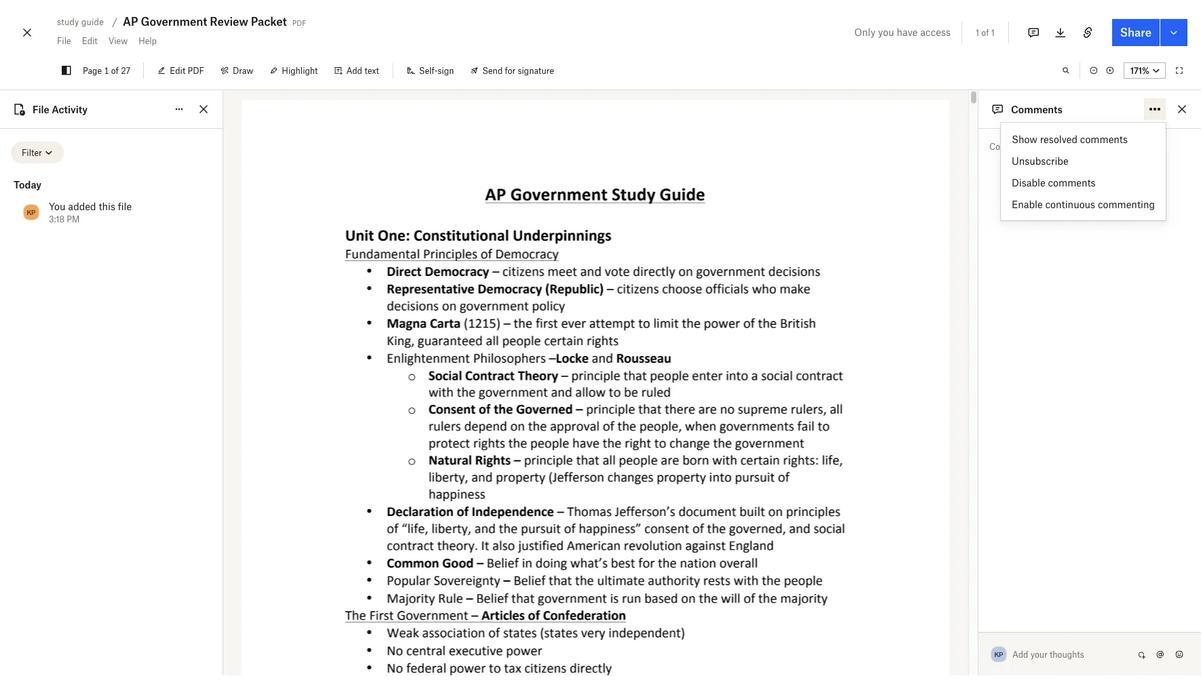 Task type: locate. For each thing, give the bounding box(es) containing it.
share button
[[1112, 19, 1160, 46]]

0 vertical spatial comments
[[1011, 103, 1063, 115]]

of right access
[[981, 27, 989, 38]]

/ ap government review packet pdf
[[112, 15, 306, 28]]

file
[[1063, 141, 1074, 152], [118, 201, 132, 212]]

list containing today
[[11, 164, 212, 238]]

up
[[1115, 141, 1125, 152]]

show resolved comments
[[1012, 133, 1128, 145]]

add your thoughts
[[1012, 650, 1084, 660]]

0 vertical spatial file
[[1063, 141, 1074, 152]]

comments for comments on this file will show up here.
[[989, 141, 1032, 152]]

1 horizontal spatial this
[[1046, 141, 1060, 152]]

file right "added"
[[118, 201, 132, 212]]

enable
[[1012, 198, 1043, 210]]

this for on
[[1046, 141, 1060, 152]]

0 horizontal spatial file
[[118, 201, 132, 212]]

comments
[[1011, 103, 1063, 115], [989, 141, 1032, 152]]

close right sidebar image
[[1174, 101, 1190, 117]]

this right on at the right
[[1046, 141, 1060, 152]]

1 of 1
[[976, 27, 995, 38]]

here.
[[1127, 141, 1146, 152]]

1 vertical spatial this
[[99, 201, 115, 212]]

show
[[1012, 133, 1038, 145]]

file left will
[[1063, 141, 1074, 152]]

this
[[1046, 141, 1060, 152], [99, 201, 115, 212]]

1 horizontal spatial file
[[1063, 141, 1074, 152]]

1 vertical spatial comments
[[989, 141, 1032, 152]]

comments up show
[[1011, 103, 1063, 115]]

this for added
[[99, 201, 115, 212]]

comments left on at the right
[[989, 141, 1032, 152]]

this right "added"
[[99, 201, 115, 212]]

government
[[141, 15, 207, 28]]

list
[[11, 164, 212, 238]]

access
[[920, 26, 951, 38]]

of
[[981, 27, 989, 38], [111, 65, 119, 76]]

ap government review packet.pdf image
[[241, 100, 950, 677]]

0 horizontal spatial this
[[99, 201, 115, 212]]

activity
[[52, 103, 88, 115]]

of left 27 at the left top of page
[[111, 65, 119, 76]]

disable comments
[[1012, 177, 1096, 188]]

today
[[14, 179, 41, 190]]

1 vertical spatial file
[[118, 201, 132, 212]]

thoughts
[[1050, 650, 1084, 660]]

disable
[[1012, 177, 1046, 188]]

file inside the you added this file 3:18 pm
[[118, 201, 132, 212]]

comments
[[1080, 133, 1128, 145], [1048, 177, 1096, 188]]

have
[[897, 26, 918, 38]]

comments on this file will show up here.
[[989, 141, 1146, 152]]

resolved
[[1040, 133, 1078, 145]]

1
[[976, 27, 979, 38], [991, 27, 995, 38], [104, 65, 109, 76]]

you added this file 3:18 pm
[[49, 201, 132, 224]]

0 vertical spatial this
[[1046, 141, 1060, 152]]

only
[[854, 26, 876, 38]]

file
[[33, 103, 49, 115]]

add
[[1012, 650, 1028, 660]]

0 vertical spatial of
[[981, 27, 989, 38]]

0 horizontal spatial of
[[111, 65, 119, 76]]

this inside the you added this file 3:18 pm
[[99, 201, 115, 212]]

1 horizontal spatial of
[[981, 27, 989, 38]]



Task type: describe. For each thing, give the bounding box(es) containing it.
will
[[1077, 141, 1090, 152]]

file activity
[[33, 103, 88, 115]]

unsubscribe
[[1012, 155, 1069, 167]]

ap
[[123, 15, 138, 28]]

comments for comments
[[1011, 103, 1063, 115]]

27
[[121, 65, 130, 76]]

pm
[[67, 214, 80, 224]]

your
[[1031, 650, 1048, 660]]

commenting
[[1098, 198, 1155, 210]]

page
[[83, 65, 102, 76]]

file for on
[[1063, 141, 1074, 152]]

pdf
[[292, 16, 306, 27]]

1 vertical spatial of
[[111, 65, 119, 76]]

file for added
[[118, 201, 132, 212]]

review
[[210, 15, 248, 28]]

share
[[1120, 26, 1152, 39]]

close image
[[19, 22, 35, 43]]

enable continuous commenting
[[1012, 198, 1155, 210]]

3:18
[[49, 214, 64, 224]]

page 1 of 27
[[83, 65, 130, 76]]

only you have access
[[854, 26, 951, 38]]

you
[[49, 201, 66, 212]]

packet
[[251, 15, 287, 28]]

1 vertical spatial comments
[[1048, 177, 1096, 188]]

0 vertical spatial comments
[[1080, 133, 1128, 145]]

close left sidebar image
[[195, 101, 212, 117]]

on
[[1034, 141, 1044, 152]]

added
[[68, 201, 96, 212]]

continuous
[[1045, 198, 1095, 210]]

add your thoughts image
[[1013, 647, 1122, 662]]

you
[[878, 26, 894, 38]]

0 horizontal spatial 1
[[104, 65, 109, 76]]

Add your thoughts text field
[[1013, 644, 1133, 666]]

1 horizontal spatial 1
[[976, 27, 979, 38]]

show
[[1092, 141, 1113, 152]]

2 horizontal spatial 1
[[991, 27, 995, 38]]

/
[[112, 16, 117, 27]]



Task type: vqa. For each thing, say whether or not it's contained in the screenshot.
EDIT
no



